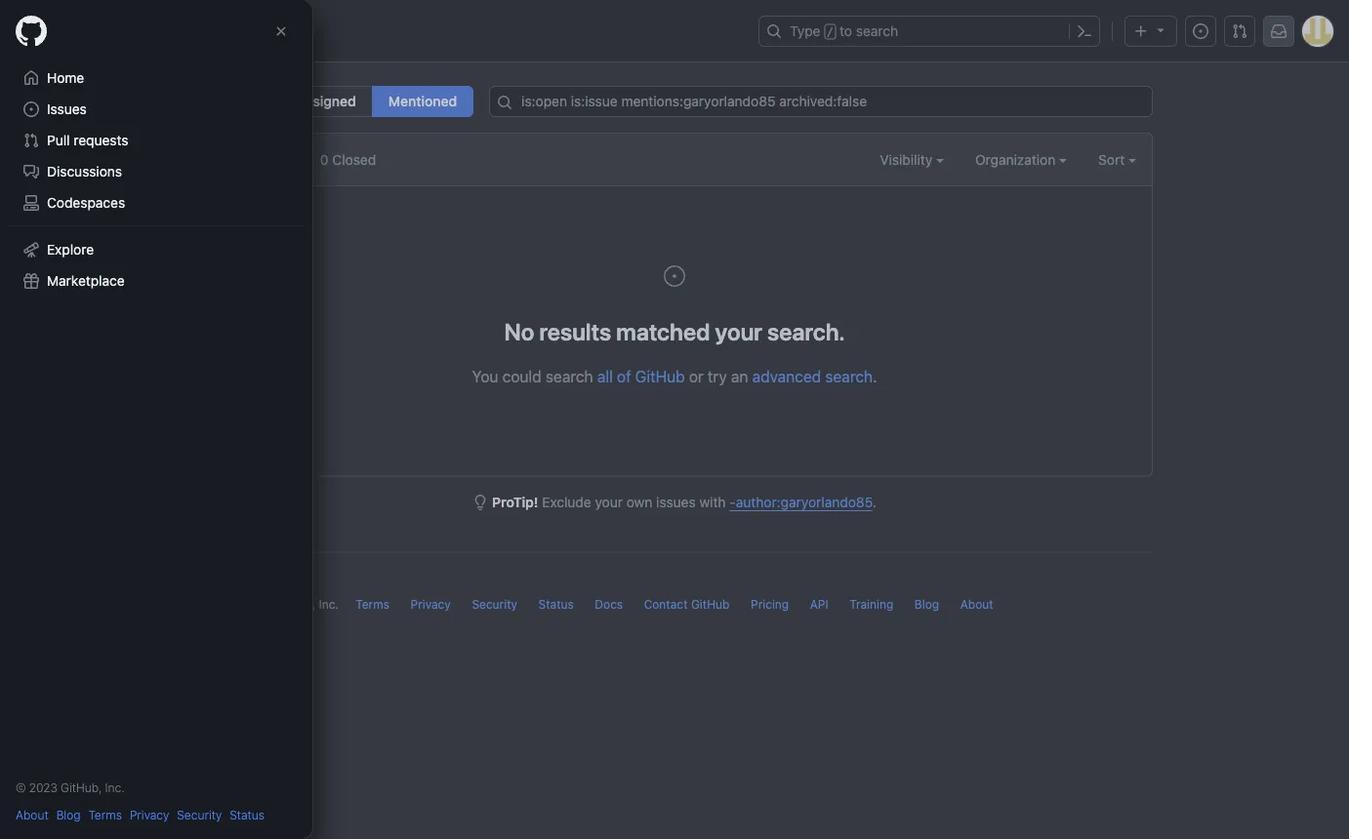 Task type: describe. For each thing, give the bounding box(es) containing it.
no
[[504, 318, 534, 345]]

advanced
[[752, 367, 821, 386]]

0 closed link
[[297, 149, 376, 170]]

organization button
[[975, 149, 1067, 170]]

© for terms
[[227, 598, 238, 612]]

all
[[597, 367, 613, 386]]

marketplace
[[47, 273, 125, 289]]

0 horizontal spatial blog
[[56, 808, 81, 822]]

author:garyorlando85
[[736, 495, 873, 511]]

terms inside "dialog"
[[88, 808, 122, 822]]

triangle down image
[[1153, 22, 1169, 38]]

terms inside footer
[[356, 598, 390, 612]]

1 horizontal spatial blog
[[915, 598, 939, 612]]

requests
[[74, 132, 128, 148]]

contact github
[[644, 598, 730, 612]]

pricing
[[751, 598, 789, 612]]

0 horizontal spatial blog link
[[56, 806, 81, 824]]

© 2023 github, inc. for about
[[16, 781, 125, 795]]

search left all in the left of the page
[[546, 367, 593, 386]]

git pull request image
[[1232, 23, 1248, 39]]

issues
[[47, 101, 87, 117]]

contact
[[644, 598, 688, 612]]

organization
[[975, 151, 1059, 167]]

1 vertical spatial status
[[230, 808, 265, 822]]

or
[[689, 367, 704, 386]]

sort
[[1098, 151, 1125, 167]]

type / to search
[[790, 23, 898, 39]]

to
[[840, 23, 852, 39]]

0 vertical spatial your
[[715, 318, 762, 345]]

0 horizontal spatial github
[[635, 367, 685, 386]]

api link
[[810, 598, 829, 612]]

1 vertical spatial issue opened image
[[663, 265, 686, 288]]

status link inside footer
[[538, 598, 574, 612]]

pull
[[47, 132, 70, 148]]

results
[[539, 318, 611, 345]]

visibility button
[[880, 149, 944, 170]]

0
[[320, 151, 329, 167]]

0 closed
[[316, 151, 376, 167]]

footer containing © 2023 github, inc.
[[181, 552, 1169, 664]]

matched
[[616, 318, 710, 345]]

explore
[[47, 242, 94, 258]]

1 horizontal spatial security
[[472, 598, 517, 612]]

type
[[790, 23, 821, 39]]

with
[[700, 495, 726, 511]]

pull requests link
[[16, 125, 297, 156]]

© 2023 github, inc. for terms
[[227, 598, 339, 612]]

own
[[627, 495, 653, 511]]

api
[[810, 598, 829, 612]]

discussions link
[[16, 156, 297, 187]]

0 horizontal spatial terms link
[[88, 806, 122, 824]]

light bulb image
[[473, 495, 488, 511]]

of
[[617, 367, 631, 386]]

home
[[47, 70, 84, 86]]

privacy inside footer
[[411, 598, 451, 612]]

1 vertical spatial about link
[[16, 806, 48, 824]]

search right to
[[856, 23, 898, 39]]

status inside footer
[[538, 598, 574, 612]]

about for about blog terms privacy security status
[[16, 808, 48, 822]]

about blog terms privacy security status
[[16, 808, 265, 822]]

protip!
[[492, 495, 538, 511]]

sort button
[[1098, 149, 1136, 170]]

training link
[[850, 598, 894, 612]]

codespaces
[[47, 195, 125, 211]]

1 horizontal spatial blog link
[[915, 598, 939, 612]]



Task type: vqa. For each thing, say whether or not it's contained in the screenshot.
creating within the Share information about yourself by creating a profile README, which appears at the top of your profile page.
no



Task type: locate. For each thing, give the bounding box(es) containing it.
©
[[227, 598, 238, 612], [16, 781, 26, 795]]

1 vertical spatial blog link
[[56, 806, 81, 824]]

issue opened image left git pull request 'image'
[[1193, 23, 1209, 39]]

1 vertical spatial .
[[873, 495, 877, 511]]

closed
[[332, 151, 376, 167]]

0 vertical spatial privacy
[[411, 598, 451, 612]]

1 vertical spatial inc.
[[105, 781, 125, 795]]

0 horizontal spatial 2023
[[29, 781, 57, 795]]

1 vertical spatial 2023
[[29, 781, 57, 795]]

2023 for about
[[29, 781, 57, 795]]

search
[[856, 23, 898, 39], [546, 367, 593, 386], [825, 367, 873, 386]]

your up "an" on the top right of the page
[[715, 318, 762, 345]]

0 vertical spatial © 2023 github, inc.
[[227, 598, 339, 612]]

0 vertical spatial github
[[635, 367, 685, 386]]

© 2023 github, inc. inside footer
[[227, 598, 339, 612]]

0 vertical spatial security link
[[472, 598, 517, 612]]

docs
[[595, 598, 623, 612]]

1 horizontal spatial 2023
[[241, 598, 270, 612]]

visibility
[[880, 151, 936, 167]]

Search all issues text field
[[489, 86, 1153, 117]]

list
[[102, 16, 747, 47]]

0 horizontal spatial github,
[[61, 781, 102, 795]]

1 vertical spatial github,
[[61, 781, 102, 795]]

search down search.
[[825, 367, 873, 386]]

close image
[[273, 23, 289, 39]]

could
[[502, 367, 542, 386]]

inc. inside footer
[[319, 598, 339, 612]]

your left own
[[595, 495, 623, 511]]

notifications image
[[1271, 23, 1287, 39]]

github, for terms
[[273, 598, 315, 612]]

0 horizontal spatial your
[[595, 495, 623, 511]]

1 horizontal spatial © 2023 github, inc.
[[227, 598, 339, 612]]

privacy inside "dialog"
[[130, 808, 169, 822]]

open global navigation menu image
[[23, 23, 39, 39]]

0 horizontal spatial privacy
[[130, 808, 169, 822]]

0 horizontal spatial terms
[[88, 808, 122, 822]]

1 horizontal spatial terms link
[[356, 598, 390, 612]]

1 horizontal spatial your
[[715, 318, 762, 345]]

1 horizontal spatial security link
[[472, 598, 517, 612]]

advanced search link
[[752, 367, 873, 386]]

dialog
[[0, 0, 312, 840]]

issue opened image
[[1193, 23, 1209, 39], [663, 265, 686, 288]]

discussions
[[47, 164, 122, 180]]

-author:garyorlando85 link
[[730, 495, 873, 511]]

pricing link
[[751, 598, 789, 612]]

blog link
[[915, 598, 939, 612], [56, 806, 81, 824]]

-
[[730, 495, 736, 511]]

1 horizontal spatial inc.
[[319, 598, 339, 612]]

contact github link
[[644, 598, 730, 612]]

github,
[[273, 598, 315, 612], [61, 781, 102, 795]]

inc. for about
[[105, 781, 125, 795]]

no results matched your search.
[[504, 318, 845, 345]]

1 vertical spatial your
[[595, 495, 623, 511]]

an
[[731, 367, 748, 386]]

github right contact
[[691, 598, 730, 612]]

protip! exclude your own issues with -author:garyorlando85 .
[[492, 495, 877, 511]]

/
[[827, 25, 834, 39]]

about
[[960, 598, 994, 612], [16, 808, 48, 822]]

explore link
[[16, 234, 297, 266]]

0 vertical spatial github,
[[273, 598, 315, 612]]

1 horizontal spatial issue opened image
[[1193, 23, 1209, 39]]

your
[[715, 318, 762, 345], [595, 495, 623, 511]]

0 vertical spatial ©
[[227, 598, 238, 612]]

1 vertical spatial terms
[[88, 808, 122, 822]]

about for about
[[960, 598, 994, 612]]

all of github link
[[597, 367, 685, 386]]

0 vertical spatial privacy link
[[411, 598, 451, 612]]

0 vertical spatial blog link
[[915, 598, 939, 612]]

0 horizontal spatial ©
[[16, 781, 26, 795]]

marketplace link
[[16, 266, 297, 297]]

security
[[472, 598, 517, 612], [177, 808, 222, 822]]

terms
[[356, 598, 390, 612], [88, 808, 122, 822]]

0 vertical spatial status link
[[538, 598, 574, 612]]

0 vertical spatial about
[[960, 598, 994, 612]]

0 vertical spatial issue opened image
[[1193, 23, 1209, 39]]

assigned link
[[280, 86, 373, 117]]

search image
[[497, 95, 513, 110]]

1 vertical spatial github
[[691, 598, 730, 612]]

status
[[538, 598, 574, 612], [230, 808, 265, 822]]

.
[[873, 367, 877, 386], [873, 495, 877, 511]]

0 vertical spatial .
[[873, 367, 877, 386]]

0 horizontal spatial © 2023 github, inc.
[[16, 781, 125, 795]]

github, for about
[[61, 781, 102, 795]]

1 horizontal spatial github
[[691, 598, 730, 612]]

0 horizontal spatial security link
[[177, 806, 222, 824]]

0 vertical spatial terms
[[356, 598, 390, 612]]

0 horizontal spatial status link
[[230, 806, 265, 824]]

1 vertical spatial status link
[[230, 806, 265, 824]]

security link
[[472, 598, 517, 612], [177, 806, 222, 824]]

1 horizontal spatial terms
[[356, 598, 390, 612]]

you could search all of github or try an advanced search .
[[472, 367, 877, 386]]

issues
[[656, 495, 696, 511]]

1 vertical spatial ©
[[16, 781, 26, 795]]

0 vertical spatial security
[[472, 598, 517, 612]]

blog
[[915, 598, 939, 612], [56, 808, 81, 822]]

footer
[[181, 552, 1169, 664]]

1 vertical spatial about
[[16, 808, 48, 822]]

0 vertical spatial inc.
[[319, 598, 339, 612]]

github inside footer
[[691, 598, 730, 612]]

1 vertical spatial security
[[177, 808, 222, 822]]

2023
[[241, 598, 270, 612], [29, 781, 57, 795]]

0 horizontal spatial security
[[177, 808, 222, 822]]

dialog containing home
[[0, 0, 312, 840]]

0 horizontal spatial about
[[16, 808, 48, 822]]

github
[[635, 367, 685, 386], [691, 598, 730, 612]]

0 vertical spatial 2023
[[241, 598, 270, 612]]

home link
[[16, 62, 297, 94]]

1 horizontal spatial status link
[[538, 598, 574, 612]]

1 horizontal spatial privacy link
[[411, 598, 451, 612]]

about link
[[960, 598, 994, 612], [16, 806, 48, 824]]

1 vertical spatial privacy
[[130, 808, 169, 822]]

1 horizontal spatial github,
[[273, 598, 315, 612]]

issues link
[[16, 94, 297, 125]]

1 vertical spatial security link
[[177, 806, 222, 824]]

0 horizontal spatial issue opened image
[[663, 265, 686, 288]]

1 vertical spatial terms link
[[88, 806, 122, 824]]

0 vertical spatial about link
[[960, 598, 994, 612]]

© for about
[[16, 781, 26, 795]]

1 vertical spatial privacy link
[[130, 806, 169, 824]]

github right of
[[635, 367, 685, 386]]

Issues search field
[[489, 86, 1153, 117]]

1 horizontal spatial privacy
[[411, 598, 451, 612]]

0 horizontal spatial inc.
[[105, 781, 125, 795]]

command palette image
[[1077, 23, 1093, 39]]

terms link
[[356, 598, 390, 612], [88, 806, 122, 824]]

1 horizontal spatial ©
[[227, 598, 238, 612]]

try
[[708, 367, 727, 386]]

docs link
[[595, 598, 623, 612]]

© 2023 github, inc.
[[227, 598, 339, 612], [16, 781, 125, 795]]

2023 for terms
[[241, 598, 270, 612]]

0 vertical spatial status
[[538, 598, 574, 612]]

plus image
[[1134, 23, 1149, 39]]

0 horizontal spatial privacy link
[[130, 806, 169, 824]]

you
[[472, 367, 498, 386]]

1 vertical spatial blog
[[56, 808, 81, 822]]

0 vertical spatial blog
[[915, 598, 939, 612]]

1 horizontal spatial about link
[[960, 598, 994, 612]]

inc. for terms
[[319, 598, 339, 612]]

inc.
[[319, 598, 339, 612], [105, 781, 125, 795]]

privacy
[[411, 598, 451, 612], [130, 808, 169, 822]]

1 horizontal spatial status
[[538, 598, 574, 612]]

status link
[[538, 598, 574, 612], [230, 806, 265, 824]]

0 horizontal spatial about link
[[16, 806, 48, 824]]

0 horizontal spatial status
[[230, 808, 265, 822]]

1 vertical spatial © 2023 github, inc.
[[16, 781, 125, 795]]

privacy link
[[411, 598, 451, 612], [130, 806, 169, 824]]

training
[[850, 598, 894, 612]]

search.
[[767, 318, 845, 345]]

0 vertical spatial terms link
[[356, 598, 390, 612]]

codespaces link
[[16, 187, 297, 219]]

pull requests
[[47, 132, 128, 148]]

exclude
[[542, 495, 591, 511]]

issue opened image up "no results matched your search."
[[663, 265, 686, 288]]

assigned
[[297, 93, 356, 109]]

1 horizontal spatial about
[[960, 598, 994, 612]]



